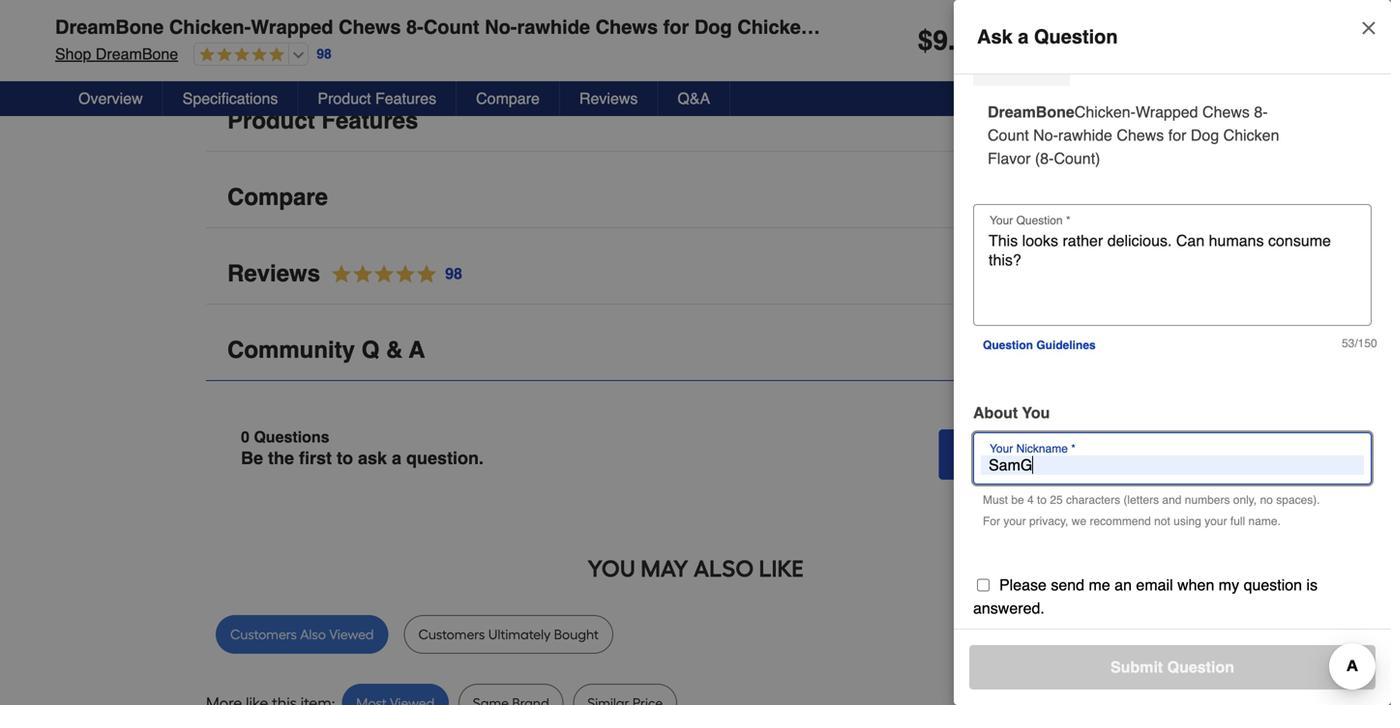Task type: locate. For each thing, give the bounding box(es) containing it.
dreambone down "dreambone" "image"
[[988, 103, 1075, 121]]

0 vertical spatial compare
[[476, 89, 540, 107]]

reviews button
[[560, 81, 658, 116]]

0 horizontal spatial compare
[[227, 184, 328, 210]]

an
[[1115, 576, 1132, 594]]

Please send me an email when my question is answered. checkbox
[[977, 579, 990, 592]]

1 vertical spatial wrapped
[[1136, 103, 1198, 121]]

dog up q&a
[[695, 16, 732, 38]]

question
[[1034, 26, 1118, 48], [983, 339, 1033, 352], [1034, 445, 1101, 463], [1168, 658, 1235, 676]]

full
[[1231, 515, 1245, 528]]

1 horizontal spatial 8-
[[1254, 103, 1268, 121]]

chicken
[[738, 16, 813, 38], [1224, 126, 1280, 144]]

0 horizontal spatial you
[[588, 555, 636, 583]]

$
[[918, 25, 933, 56]]

1 vertical spatial flavor
[[988, 149, 1031, 167]]

0 horizontal spatial chicken
[[738, 16, 813, 38]]

1 vertical spatial no-
[[1033, 126, 1058, 144]]

1 horizontal spatial reviews
[[579, 89, 638, 107]]

0 vertical spatial no-
[[485, 16, 517, 38]]

1 horizontal spatial for
[[1169, 126, 1187, 144]]

a down the about you
[[1021, 445, 1030, 463]]

community
[[227, 337, 355, 363]]

0 vertical spatial chicken-
[[169, 16, 251, 38]]

.
[[948, 25, 956, 56]]

dreambone chicken-wrapped chews 8-count no-rawhide chews for dog chicken flavor (8-count)
[[55, 16, 968, 38]]

0 vertical spatial 8-
[[406, 16, 424, 38]]

submit
[[1111, 658, 1163, 676]]

about
[[973, 404, 1018, 422]]

your
[[1004, 515, 1026, 528], [1205, 515, 1227, 528]]

ask down about at the right of page
[[988, 445, 1017, 463]]

1 vertical spatial dreambone
[[96, 45, 178, 63]]

0 questions be the first to ask a question.
[[241, 428, 484, 468]]

count inside chicken-wrapped chews 8- count no-rawhide chews for dog chicken flavor (8-count)
[[988, 126, 1029, 144]]

1 horizontal spatial to
[[1037, 493, 1047, 507]]

also left viewed
[[300, 626, 326, 643]]

1 vertical spatial specifications button
[[163, 81, 298, 116]]

to inside 0 questions be the first to ask a question.
[[337, 448, 353, 468]]

also left 'like'
[[694, 555, 754, 583]]

$ 9 . 98
[[918, 25, 986, 56]]

1 vertical spatial count
[[988, 126, 1029, 144]]

1 customers from the left
[[230, 626, 297, 643]]

ask right .
[[977, 26, 1013, 48]]

1 vertical spatial ask a question
[[988, 445, 1101, 463]]

you right about at the right of page
[[1022, 404, 1050, 422]]

customers ultimately bought
[[418, 626, 599, 643]]

rawhide up reviews button
[[517, 16, 590, 38]]

1 horizontal spatial count
[[988, 126, 1029, 144]]

0 horizontal spatial dog
[[695, 16, 732, 38]]

be
[[1011, 493, 1024, 507]]

0 vertical spatial also
[[694, 555, 754, 583]]

25
[[1050, 493, 1063, 507]]

count
[[424, 16, 480, 38], [988, 126, 1029, 144]]

0 vertical spatial 4.9 stars image
[[195, 46, 285, 64]]

dreambone up shop dreambone
[[55, 16, 164, 38]]

1 vertical spatial chicken-
[[1075, 103, 1136, 121]]

1 horizontal spatial chicken-
[[1075, 103, 1136, 121]]

to left ask at the left
[[337, 448, 353, 468]]

1 vertical spatial to
[[1037, 493, 1047, 507]]

product features
[[318, 89, 436, 107], [227, 107, 418, 134]]

2 vertical spatial dreambone
[[988, 103, 1075, 121]]

0 vertical spatial to
[[337, 448, 353, 468]]

specifications
[[227, 31, 385, 57], [183, 89, 278, 107]]

count) inside chicken-wrapped chews 8- count no-rawhide chews for dog chicken flavor (8-count)
[[1054, 149, 1101, 167]]

must be 4 to 25 characters (letters and numbers only, no spaces). for your privacy, we recommend not using your full name.
[[983, 493, 1320, 528]]

0 vertical spatial wrapped
[[251, 16, 333, 38]]

dreambone up overview "button"
[[96, 45, 178, 63]]

1 vertical spatial count)
[[1054, 149, 1101, 167]]

you
[[1022, 404, 1050, 422], [588, 555, 636, 583]]

dog inside chicken-wrapped chews 8- count no-rawhide chews for dog chicken flavor (8-count)
[[1191, 126, 1219, 144]]

4.9 stars image
[[195, 46, 285, 64], [320, 261, 463, 287]]

chicken-
[[169, 16, 251, 38], [1075, 103, 1136, 121]]

0 vertical spatial ask
[[977, 26, 1013, 48]]

be
[[241, 448, 263, 468]]

customers left viewed
[[230, 626, 297, 643]]

reviews up community
[[227, 260, 320, 287]]

1 vertical spatial 8-
[[1254, 103, 1268, 121]]

viewed
[[329, 626, 374, 643]]

reviews left q&a
[[579, 89, 638, 107]]

0 vertical spatial ask a question
[[977, 26, 1118, 48]]

0
[[241, 428, 250, 446]]

question guidelines
[[983, 339, 1096, 352]]

count)
[[905, 16, 968, 38], [1054, 149, 1101, 167]]

no- inside chicken-wrapped chews 8- count no-rawhide chews for dog chicken flavor (8-count)
[[1033, 126, 1058, 144]]

1 vertical spatial ask
[[988, 445, 1017, 463]]

1 horizontal spatial wrapped
[[1136, 103, 1198, 121]]

1 horizontal spatial count)
[[1054, 149, 1101, 167]]

overview
[[78, 89, 143, 107]]

when
[[1178, 576, 1215, 594]]

you left may
[[588, 555, 636, 583]]

for right chevron down image
[[1169, 126, 1187, 144]]

0 vertical spatial dreambone
[[55, 16, 164, 38]]

0 horizontal spatial your
[[1004, 515, 1026, 528]]

0 horizontal spatial count
[[424, 16, 480, 38]]

0 horizontal spatial for
[[663, 16, 689, 38]]

to inside must be 4 to 25 characters (letters and numbers only, no spaces). for your privacy, we recommend not using your full name.
[[1037, 493, 1047, 507]]

ask a question right .
[[977, 26, 1118, 48]]

customers for customers ultimately bought
[[418, 626, 485, 643]]

0 horizontal spatial rawhide
[[517, 16, 590, 38]]

answered.
[[973, 599, 1045, 617]]

0 vertical spatial flavor
[[818, 16, 876, 38]]

your left full
[[1205, 515, 1227, 528]]

4
[[1028, 493, 1034, 507]]

1 vertical spatial dog
[[1191, 126, 1219, 144]]

a right .
[[1018, 26, 1029, 48]]

customers
[[230, 626, 297, 643], [418, 626, 485, 643]]

0 vertical spatial dog
[[695, 16, 732, 38]]

0 vertical spatial specifications
[[227, 31, 385, 57]]

1 vertical spatial compare
[[227, 184, 328, 210]]

0 vertical spatial reviews
[[579, 89, 638, 107]]

send
[[1051, 576, 1085, 594]]

ultimately
[[488, 626, 551, 643]]

bought
[[554, 626, 599, 643]]

1 vertical spatial reviews
[[227, 260, 320, 287]]

specifications button
[[206, 14, 1185, 75], [163, 81, 298, 116]]

1 horizontal spatial (8-
[[1035, 149, 1054, 167]]

chews
[[339, 16, 401, 38], [596, 16, 658, 38], [1203, 103, 1250, 121], [1117, 126, 1164, 144]]

/150
[[1355, 337, 1378, 350]]

0 vertical spatial you
[[1022, 404, 1050, 422]]

1 horizontal spatial dog
[[1191, 126, 1219, 144]]

0 horizontal spatial 4.9 stars image
[[195, 46, 285, 64]]

product
[[318, 89, 371, 107], [227, 107, 315, 134]]

customers for customers also viewed
[[230, 626, 297, 643]]

a
[[409, 337, 425, 363]]

0 vertical spatial chicken
[[738, 16, 813, 38]]

1 horizontal spatial no-
[[1033, 126, 1058, 144]]

0 horizontal spatial 8-
[[406, 16, 424, 38]]

1 vertical spatial specifications
[[183, 89, 278, 107]]

1 horizontal spatial flavor
[[988, 149, 1031, 167]]

1 vertical spatial you
[[588, 555, 636, 583]]

wrapped
[[251, 16, 333, 38], [1136, 103, 1198, 121]]

1 vertical spatial rawhide
[[1058, 126, 1113, 144]]

rawhide
[[517, 16, 590, 38], [1058, 126, 1113, 144]]

9
[[933, 25, 948, 56]]

characters
[[1066, 493, 1121, 507]]

0 horizontal spatial (8-
[[882, 16, 905, 38]]

numbers
[[1185, 493, 1230, 507]]

for
[[663, 16, 689, 38], [1169, 126, 1187, 144]]

to
[[337, 448, 353, 468], [1037, 493, 1047, 507]]

98
[[956, 25, 986, 56], [317, 46, 332, 62], [445, 265, 462, 282]]

dreambone for dreambone
[[988, 103, 1075, 121]]

features
[[375, 89, 436, 107], [322, 107, 418, 134]]

community q & a
[[227, 337, 425, 363]]

a inside 0 questions be the first to ask a question.
[[392, 448, 402, 468]]

1 horizontal spatial 4.9 stars image
[[320, 261, 463, 287]]

for up q&a
[[663, 16, 689, 38]]

1 horizontal spatial compare
[[476, 89, 540, 107]]

a right ask at the left
[[392, 448, 402, 468]]

question guidelines button
[[973, 326, 1106, 365]]

1 horizontal spatial customers
[[418, 626, 485, 643]]

flavor
[[818, 16, 876, 38], [988, 149, 1031, 167]]

dreambone
[[55, 16, 164, 38], [96, 45, 178, 63], [988, 103, 1075, 121]]

4.9 stars image containing 98
[[320, 261, 463, 287]]

0 vertical spatial count)
[[905, 16, 968, 38]]

1 horizontal spatial 98
[[445, 265, 462, 282]]

None text field
[[981, 456, 1364, 475]]

rawhide left chevron down image
[[1058, 126, 1113, 144]]

question.
[[406, 448, 484, 468]]

1 vertical spatial chicken
[[1224, 126, 1280, 144]]

2 customers from the left
[[418, 626, 485, 643]]

question
[[1244, 576, 1302, 594]]

close image
[[1359, 18, 1379, 38]]

ask
[[977, 26, 1013, 48], [988, 445, 1017, 463]]

1 vertical spatial 4.9 stars image
[[320, 261, 463, 287]]

1 vertical spatial (8-
[[1035, 149, 1054, 167]]

to right 4
[[1037, 493, 1047, 507]]

(8-
[[882, 16, 905, 38], [1035, 149, 1054, 167]]

1 horizontal spatial chicken
[[1224, 126, 1280, 144]]

dog right chevron down image
[[1191, 126, 1219, 144]]

1 vertical spatial for
[[1169, 126, 1187, 144]]

a
[[1018, 26, 1029, 48], [1021, 445, 1030, 463], [392, 448, 402, 468]]

1 horizontal spatial your
[[1205, 515, 1227, 528]]

1 vertical spatial also
[[300, 626, 326, 643]]

product features button
[[298, 81, 457, 116], [206, 91, 1185, 152]]

no-
[[485, 16, 517, 38], [1033, 126, 1058, 144]]

submit question
[[1111, 658, 1235, 676]]

also
[[694, 555, 754, 583], [300, 626, 326, 643]]

your down be
[[1004, 515, 1026, 528]]

customers left ultimately
[[418, 626, 485, 643]]

compare button
[[457, 81, 560, 116], [206, 167, 1185, 228]]

shop dreambone
[[55, 45, 178, 63]]

wrapped inside chicken-wrapped chews 8- count no-rawhide chews for dog chicken flavor (8-count)
[[1136, 103, 1198, 121]]

0 horizontal spatial to
[[337, 448, 353, 468]]

1 horizontal spatial rawhide
[[1058, 126, 1113, 144]]

ask a question up 25
[[988, 445, 1101, 463]]

0 vertical spatial specifications button
[[206, 14, 1185, 75]]

0 horizontal spatial 98
[[317, 46, 332, 62]]

chevron down image
[[1145, 111, 1164, 131]]

0 horizontal spatial customers
[[230, 626, 297, 643]]



Task type: describe. For each thing, give the bounding box(es) containing it.
privacy,
[[1029, 515, 1069, 528]]

questions
[[254, 428, 330, 446]]

1 horizontal spatial you
[[1022, 404, 1050, 422]]

me
[[1089, 576, 1110, 594]]

rawhide inside chicken-wrapped chews 8- count no-rawhide chews for dog chicken flavor (8-count)
[[1058, 126, 1113, 144]]

not
[[1154, 515, 1171, 528]]

ask a question button
[[939, 430, 1150, 480]]

reviews inside reviews button
[[579, 89, 638, 107]]

1 horizontal spatial product
[[318, 89, 371, 107]]

ask inside button
[[988, 445, 1017, 463]]

flavor inside chicken-wrapped chews 8- count no-rawhide chews for dog chicken flavor (8-count)
[[988, 149, 1031, 167]]

&
[[386, 337, 403, 363]]

no
[[1260, 493, 1273, 507]]

compare for the bottommost compare button
[[227, 184, 328, 210]]

for
[[983, 515, 1000, 528]]

dreambone image
[[981, 0, 1062, 78]]

0 horizontal spatial also
[[300, 626, 326, 643]]

(8- inside chicken-wrapped chews 8- count no-rawhide chews for dog chicken flavor (8-count)
[[1035, 149, 1054, 167]]

0 horizontal spatial reviews
[[227, 260, 320, 287]]

compare for top compare button
[[476, 89, 540, 107]]

like
[[759, 555, 804, 583]]

may
[[641, 555, 689, 583]]

0 horizontal spatial wrapped
[[251, 16, 333, 38]]

0 horizontal spatial chicken-
[[169, 16, 251, 38]]

name.
[[1249, 515, 1281, 528]]

1 vertical spatial compare button
[[206, 167, 1185, 228]]

please
[[999, 576, 1047, 594]]

for inside chicken-wrapped chews 8- count no-rawhide chews for dog chicken flavor (8-count)
[[1169, 126, 1187, 144]]

0 vertical spatial for
[[663, 16, 689, 38]]

guidelines
[[1037, 339, 1096, 352]]

question inside button
[[983, 339, 1033, 352]]

chicken- inside chicken-wrapped chews 8- count no-rawhide chews for dog chicken flavor (8-count)
[[1075, 103, 1136, 121]]

spaces).
[[1276, 493, 1320, 507]]

a inside button
[[1021, 445, 1030, 463]]

the
[[268, 448, 294, 468]]

and
[[1162, 493, 1182, 507]]

about you
[[973, 404, 1050, 422]]

recommend
[[1090, 515, 1151, 528]]

dreambone for dreambone chicken-wrapped chews 8-count no-rawhide chews for dog chicken flavor (8-count)
[[55, 16, 164, 38]]

0 horizontal spatial product
[[227, 107, 315, 134]]

1 horizontal spatial also
[[694, 555, 754, 583]]

8- inside chicken-wrapped chews 8- count no-rawhide chews for dog chicken flavor (8-count)
[[1254, 103, 1268, 121]]

must
[[983, 493, 1008, 507]]

using
[[1174, 515, 1202, 528]]

specifications for bottom specifications button
[[183, 89, 278, 107]]

0 vertical spatial compare button
[[457, 81, 560, 116]]

my
[[1219, 576, 1240, 594]]

first
[[299, 448, 332, 468]]

only,
[[1233, 493, 1257, 507]]

53 /150
[[1342, 337, 1378, 350]]

2 your from the left
[[1205, 515, 1227, 528]]

1 your from the left
[[1004, 515, 1026, 528]]

This looks rather delicious. Can humans consume this? text field
[[981, 231, 1364, 316]]

specifications for the topmost specifications button
[[227, 31, 385, 57]]

53
[[1342, 337, 1355, 350]]

customers also viewed
[[230, 626, 374, 643]]

0 vertical spatial count
[[424, 16, 480, 38]]

please send me an email when my question is answered.
[[973, 576, 1318, 617]]

q&a button
[[658, 81, 731, 116]]

shop
[[55, 45, 91, 63]]

chicken inside chicken-wrapped chews 8- count no-rawhide chews for dog chicken flavor (8-count)
[[1224, 126, 1280, 144]]

q&a
[[678, 89, 710, 107]]

0 horizontal spatial count)
[[905, 16, 968, 38]]

overview button
[[59, 81, 163, 116]]

submit question button
[[969, 645, 1376, 690]]

ask
[[358, 448, 387, 468]]

ask a question inside button
[[988, 445, 1101, 463]]

chevron down image
[[1145, 188, 1164, 207]]

community q & a button
[[206, 320, 1185, 381]]

0 vertical spatial (8-
[[882, 16, 905, 38]]

is
[[1307, 576, 1318, 594]]

we
[[1072, 515, 1087, 528]]

2 horizontal spatial 98
[[956, 25, 986, 56]]

chicken-wrapped chews 8- count no-rawhide chews for dog chicken flavor (8-count)
[[988, 103, 1280, 167]]

you may also like
[[588, 555, 804, 583]]

0 vertical spatial rawhide
[[517, 16, 590, 38]]

q
[[362, 337, 380, 363]]

0 horizontal spatial no-
[[485, 16, 517, 38]]

(letters
[[1124, 493, 1159, 507]]

email
[[1136, 576, 1173, 594]]

0 horizontal spatial flavor
[[818, 16, 876, 38]]



Task type: vqa. For each thing, say whether or not it's contained in the screenshot.
Shop Vacuums & Accessories link
no



